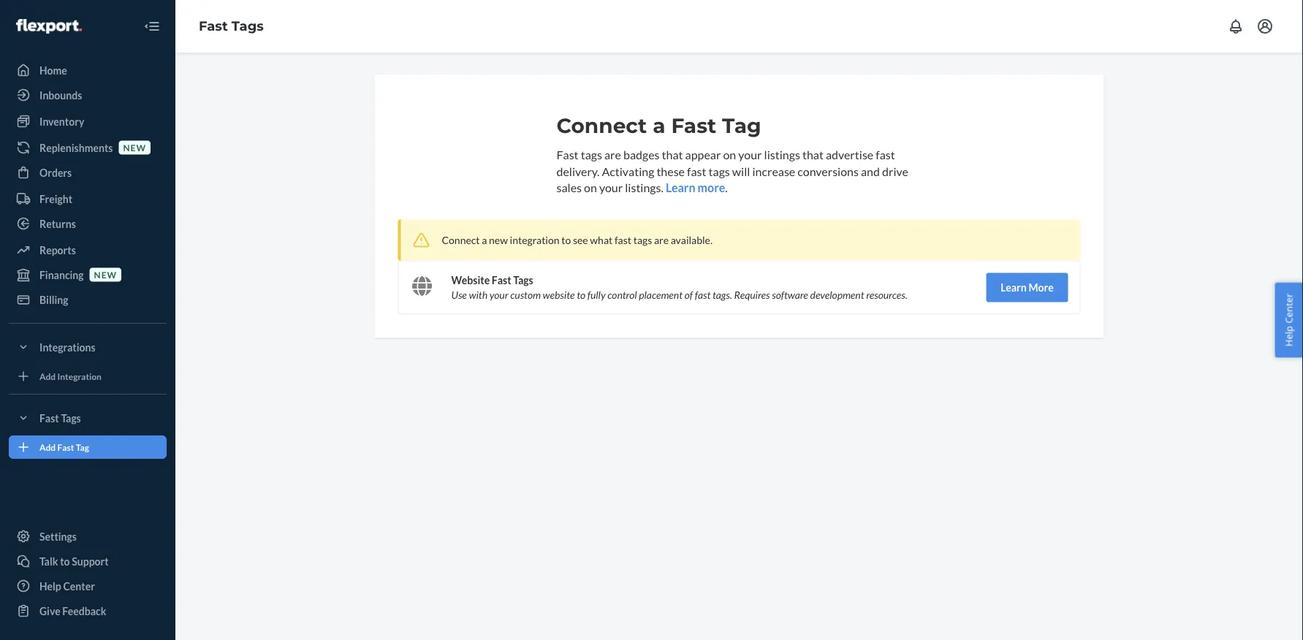 Task type: locate. For each thing, give the bounding box(es) containing it.
0 horizontal spatial connect
[[442, 234, 480, 246]]

1 vertical spatial help center
[[39, 580, 95, 592]]

0 vertical spatial tag
[[722, 113, 761, 138]]

returns link
[[9, 212, 167, 235]]

help
[[1282, 326, 1296, 347], [39, 580, 61, 592]]

0 vertical spatial tags
[[581, 147, 602, 162]]

add inside add integration link
[[39, 371, 56, 382]]

1 horizontal spatial tag
[[722, 113, 761, 138]]

are up activating
[[604, 147, 621, 162]]

1 vertical spatial tags
[[709, 164, 730, 178]]

1 vertical spatial a
[[482, 234, 487, 246]]

fully
[[587, 289, 606, 301]]

billing link
[[9, 288, 167, 311]]

learn
[[666, 181, 696, 195], [1001, 281, 1027, 294]]

fast up drive
[[876, 147, 895, 162]]

learn inside button
[[1001, 281, 1027, 294]]

1 vertical spatial on
[[584, 181, 597, 195]]

1 horizontal spatial your
[[599, 181, 623, 195]]

connect up website
[[442, 234, 480, 246]]

tags up .
[[709, 164, 730, 178]]

0 horizontal spatial fast tags
[[39, 412, 81, 424]]

add left 'integration' at bottom
[[39, 371, 56, 382]]

help inside button
[[1282, 326, 1296, 347]]

on up will
[[723, 147, 736, 162]]

tag down fast tags dropdown button
[[76, 442, 89, 452]]

fast up learn more .
[[687, 164, 706, 178]]

fast
[[199, 18, 228, 34], [671, 113, 716, 138], [557, 147, 579, 162], [492, 274, 511, 287], [39, 412, 59, 424], [57, 442, 74, 452]]

fast up custom
[[492, 274, 511, 287]]

0 vertical spatial are
[[604, 147, 621, 162]]

1 horizontal spatial tags
[[232, 18, 264, 34]]

2 vertical spatial to
[[60, 555, 70, 568]]

to inside button
[[60, 555, 70, 568]]

2 vertical spatial tags
[[61, 412, 81, 424]]

what
[[590, 234, 613, 246]]

learn down these
[[666, 181, 696, 195]]

1 vertical spatial fast tags
[[39, 412, 81, 424]]

billing
[[39, 293, 68, 306]]

new down reports link
[[94, 269, 117, 280]]

1 vertical spatial are
[[654, 234, 669, 246]]

fast up delivery.
[[557, 147, 579, 162]]

1 horizontal spatial help
[[1282, 326, 1296, 347]]

tags
[[581, 147, 602, 162], [709, 164, 730, 178], [634, 234, 652, 246]]

0 horizontal spatial help center
[[39, 580, 95, 592]]

0 horizontal spatial to
[[60, 555, 70, 568]]

fast up appear
[[671, 113, 716, 138]]

1 horizontal spatial tags
[[634, 234, 652, 246]]

help center
[[1282, 294, 1296, 347], [39, 580, 95, 592]]

your up will
[[738, 147, 762, 162]]

that up the conversions
[[803, 147, 824, 162]]

fast right of
[[695, 289, 711, 301]]

0 horizontal spatial learn
[[666, 181, 696, 195]]

1 vertical spatial learn
[[1001, 281, 1027, 294]]

support
[[72, 555, 109, 568]]

listings
[[764, 147, 800, 162]]

orders
[[39, 166, 72, 179]]

inbounds link
[[9, 83, 167, 107]]

help center inside button
[[1282, 294, 1296, 347]]

2 horizontal spatial tags
[[513, 274, 533, 287]]

2 vertical spatial tags
[[634, 234, 652, 246]]

0 vertical spatial learn
[[666, 181, 696, 195]]

2 horizontal spatial new
[[489, 234, 508, 246]]

conversions
[[798, 164, 859, 178]]

1 that from the left
[[662, 147, 683, 162]]

learn more button
[[666, 180, 725, 196]]

fast tags inside dropdown button
[[39, 412, 81, 424]]

development
[[810, 289, 864, 301]]

new left integration
[[489, 234, 508, 246]]

1 horizontal spatial center
[[1282, 294, 1296, 324]]

a up badges
[[653, 113, 666, 138]]

0 vertical spatial center
[[1282, 294, 1296, 324]]

are left available.
[[654, 234, 669, 246]]

1 horizontal spatial new
[[123, 142, 146, 153]]

on down delivery.
[[584, 181, 597, 195]]

fast inside the website fast tags use with your custom website to fully control placement of fast tags. requires software development resources.
[[492, 274, 511, 287]]

close navigation image
[[143, 18, 161, 35]]

that up these
[[662, 147, 683, 162]]

0 vertical spatial a
[[653, 113, 666, 138]]

your
[[738, 147, 762, 162], [599, 181, 623, 195], [490, 289, 508, 301]]

1 horizontal spatial learn
[[1001, 281, 1027, 294]]

a up website
[[482, 234, 487, 246]]

center
[[1282, 294, 1296, 324], [63, 580, 95, 592]]

on
[[723, 147, 736, 162], [584, 181, 597, 195]]

1 horizontal spatial on
[[723, 147, 736, 162]]

0 horizontal spatial new
[[94, 269, 117, 280]]

connect up badges
[[557, 113, 647, 138]]

0 vertical spatial your
[[738, 147, 762, 162]]

tags right what
[[634, 234, 652, 246]]

a
[[653, 113, 666, 138], [482, 234, 487, 246]]

orders link
[[9, 161, 167, 184]]

add fast tag link
[[9, 436, 167, 459]]

1 vertical spatial connect
[[442, 234, 480, 246]]

tags up delivery.
[[581, 147, 602, 162]]

1 vertical spatial tags
[[513, 274, 533, 287]]

0 horizontal spatial tags
[[581, 147, 602, 162]]

are
[[604, 147, 621, 162], [654, 234, 669, 246]]

fast up add fast tag
[[39, 412, 59, 424]]

software
[[772, 289, 808, 301]]

integrations button
[[9, 336, 167, 359]]

1 vertical spatial to
[[577, 289, 585, 301]]

open account menu image
[[1257, 18, 1274, 35]]

0 horizontal spatial center
[[63, 580, 95, 592]]

new up "orders" link
[[123, 142, 146, 153]]

1 add from the top
[[39, 371, 56, 382]]

0 vertical spatial new
[[123, 142, 146, 153]]

1 horizontal spatial help center
[[1282, 294, 1296, 347]]

badges
[[623, 147, 660, 162]]

1 vertical spatial new
[[489, 234, 508, 246]]

0 vertical spatial to
[[562, 234, 571, 246]]

1 vertical spatial center
[[63, 580, 95, 592]]

placement
[[639, 289, 683, 301]]

1 horizontal spatial to
[[562, 234, 571, 246]]

fast right what
[[615, 234, 632, 246]]

with
[[469, 289, 488, 301]]

0 vertical spatial add
[[39, 371, 56, 382]]

new for replenishments
[[123, 142, 146, 153]]

globe image
[[412, 276, 432, 296]]

2 horizontal spatial to
[[577, 289, 585, 301]]

new
[[123, 142, 146, 153], [489, 234, 508, 246], [94, 269, 117, 280]]

2 horizontal spatial your
[[738, 147, 762, 162]]

add inside add fast tag link
[[39, 442, 56, 452]]

help center link
[[9, 575, 167, 598]]

your right with
[[490, 289, 508, 301]]

0 horizontal spatial help
[[39, 580, 61, 592]]

0 vertical spatial connect
[[557, 113, 647, 138]]

add
[[39, 371, 56, 382], [39, 442, 56, 452]]

to inside the website fast tags use with your custom website to fully control placement of fast tags. requires software development resources.
[[577, 289, 585, 301]]

2 vertical spatial new
[[94, 269, 117, 280]]

tag up will
[[722, 113, 761, 138]]

2 vertical spatial your
[[490, 289, 508, 301]]

financing
[[39, 269, 84, 281]]

activating
[[602, 164, 654, 178]]

center inside button
[[1282, 294, 1296, 324]]

connect
[[557, 113, 647, 138], [442, 234, 480, 246]]

connect for connect a new integration to see what fast tags are available.
[[442, 234, 480, 246]]

1 vertical spatial your
[[599, 181, 623, 195]]

learn left the more
[[1001, 281, 1027, 294]]

your down activating
[[599, 181, 623, 195]]

to right talk
[[60, 555, 70, 568]]

add for add fast tag
[[39, 442, 56, 452]]

0 horizontal spatial that
[[662, 147, 683, 162]]

0 horizontal spatial are
[[604, 147, 621, 162]]

and
[[861, 164, 880, 178]]

1 horizontal spatial that
[[803, 147, 824, 162]]

1 horizontal spatial are
[[654, 234, 669, 246]]

0 horizontal spatial your
[[490, 289, 508, 301]]

to left fully
[[577, 289, 585, 301]]

0 horizontal spatial tag
[[76, 442, 89, 452]]

fast tags
[[199, 18, 264, 34], [39, 412, 81, 424]]

integration
[[510, 234, 560, 246]]

1 horizontal spatial connect
[[557, 113, 647, 138]]

0 vertical spatial help center
[[1282, 294, 1296, 347]]

reports link
[[9, 238, 167, 262]]

tag
[[722, 113, 761, 138], [76, 442, 89, 452]]

0 vertical spatial help
[[1282, 326, 1296, 347]]

add down fast tags dropdown button
[[39, 442, 56, 452]]

that
[[662, 147, 683, 162], [803, 147, 824, 162]]

1 horizontal spatial a
[[653, 113, 666, 138]]

fast down fast tags dropdown button
[[57, 442, 74, 452]]

fast tags link
[[199, 18, 264, 34]]

give feedback button
[[9, 599, 167, 623]]

of
[[685, 289, 693, 301]]

to
[[562, 234, 571, 246], [577, 289, 585, 301], [60, 555, 70, 568]]

fast
[[876, 147, 895, 162], [687, 164, 706, 178], [615, 234, 632, 246], [695, 289, 711, 301]]

0 horizontal spatial a
[[482, 234, 487, 246]]

1 vertical spatial tag
[[76, 442, 89, 452]]

talk
[[39, 555, 58, 568]]

tags
[[232, 18, 264, 34], [513, 274, 533, 287], [61, 412, 81, 424]]

2 horizontal spatial tags
[[709, 164, 730, 178]]

to left the see
[[562, 234, 571, 246]]

1 vertical spatial add
[[39, 442, 56, 452]]

0 horizontal spatial tags
[[61, 412, 81, 424]]

home
[[39, 64, 67, 76]]

1 horizontal spatial fast tags
[[199, 18, 264, 34]]

2 add from the top
[[39, 442, 56, 452]]

add for add integration
[[39, 371, 56, 382]]



Task type: describe. For each thing, give the bounding box(es) containing it.
settings
[[39, 530, 77, 543]]

a for new
[[482, 234, 487, 246]]

feedback
[[62, 605, 106, 617]]

add fast tag
[[39, 442, 89, 452]]

learn more .
[[666, 181, 728, 195]]

0 vertical spatial fast tags
[[199, 18, 264, 34]]

give
[[39, 605, 60, 617]]

returns
[[39, 217, 76, 230]]

website
[[543, 289, 575, 301]]

see
[[573, 234, 588, 246]]

learn for learn more .
[[666, 181, 696, 195]]

tags inside dropdown button
[[61, 412, 81, 424]]

0 horizontal spatial on
[[584, 181, 597, 195]]

replenishments
[[39, 141, 113, 154]]

give feedback
[[39, 605, 106, 617]]

inbounds
[[39, 89, 82, 101]]

learn more button
[[986, 273, 1068, 302]]

freight link
[[9, 187, 167, 211]]

will
[[732, 164, 750, 178]]

0 vertical spatial on
[[723, 147, 736, 162]]

.
[[725, 181, 728, 195]]

talk to support
[[39, 555, 109, 568]]

connect for connect a fast tag
[[557, 113, 647, 138]]

add integration link
[[9, 365, 167, 388]]

more
[[1029, 281, 1054, 294]]

new for financing
[[94, 269, 117, 280]]

reports
[[39, 244, 76, 256]]

settings link
[[9, 525, 167, 548]]

connect a fast tag
[[557, 113, 761, 138]]

custom
[[510, 289, 541, 301]]

learn for learn more
[[1001, 281, 1027, 294]]

resources.
[[866, 289, 908, 301]]

fast tags are badges that appear on your listings that advertise fast delivery. activating these fast tags will increase conversions and drive sales on your listings.
[[557, 147, 909, 195]]

website fast tags use with your custom website to fully control placement of fast tags. requires software development resources.
[[451, 274, 908, 301]]

flexport logo image
[[16, 19, 82, 34]]

listings.
[[625, 181, 664, 195]]

these
[[657, 164, 685, 178]]

connect a new integration to see what fast tags are available.
[[442, 234, 713, 246]]

add integration
[[39, 371, 102, 382]]

available.
[[671, 234, 713, 246]]

tags.
[[713, 289, 732, 301]]

a for fast
[[653, 113, 666, 138]]

0 vertical spatial tags
[[232, 18, 264, 34]]

increase
[[753, 164, 795, 178]]

sales
[[557, 181, 582, 195]]

appear
[[685, 147, 721, 162]]

fast right close navigation icon
[[199, 18, 228, 34]]

talk to support button
[[9, 550, 167, 573]]

fast tags button
[[9, 406, 167, 430]]

learn more
[[1001, 281, 1054, 294]]

open notifications image
[[1227, 18, 1245, 35]]

fast inside fast tags are badges that appear on your listings that advertise fast delivery. activating these fast tags will increase conversions and drive sales on your listings.
[[557, 147, 579, 162]]

use
[[451, 289, 467, 301]]

fast inside the website fast tags use with your custom website to fully control placement of fast tags. requires software development resources.
[[695, 289, 711, 301]]

tags inside the website fast tags use with your custom website to fully control placement of fast tags. requires software development resources.
[[513, 274, 533, 287]]

1 vertical spatial help
[[39, 580, 61, 592]]

website
[[451, 274, 490, 287]]

2 that from the left
[[803, 147, 824, 162]]

your inside the website fast tags use with your custom website to fully control placement of fast tags. requires software development resources.
[[490, 289, 508, 301]]

more
[[698, 181, 725, 195]]

inventory
[[39, 115, 84, 128]]

delivery.
[[557, 164, 600, 178]]

integration
[[57, 371, 102, 382]]

control
[[608, 289, 637, 301]]

freight
[[39, 193, 72, 205]]

inventory link
[[9, 110, 167, 133]]

advertise
[[826, 147, 874, 162]]

fast inside dropdown button
[[39, 412, 59, 424]]

integrations
[[39, 341, 95, 353]]

drive
[[882, 164, 909, 178]]

help center button
[[1275, 283, 1303, 358]]

home link
[[9, 58, 167, 82]]

are inside fast tags are badges that appear on your listings that advertise fast delivery. activating these fast tags will increase conversions and drive sales on your listings.
[[604, 147, 621, 162]]

requires
[[734, 289, 770, 301]]



Task type: vqa. For each thing, say whether or not it's contained in the screenshot.
option
no



